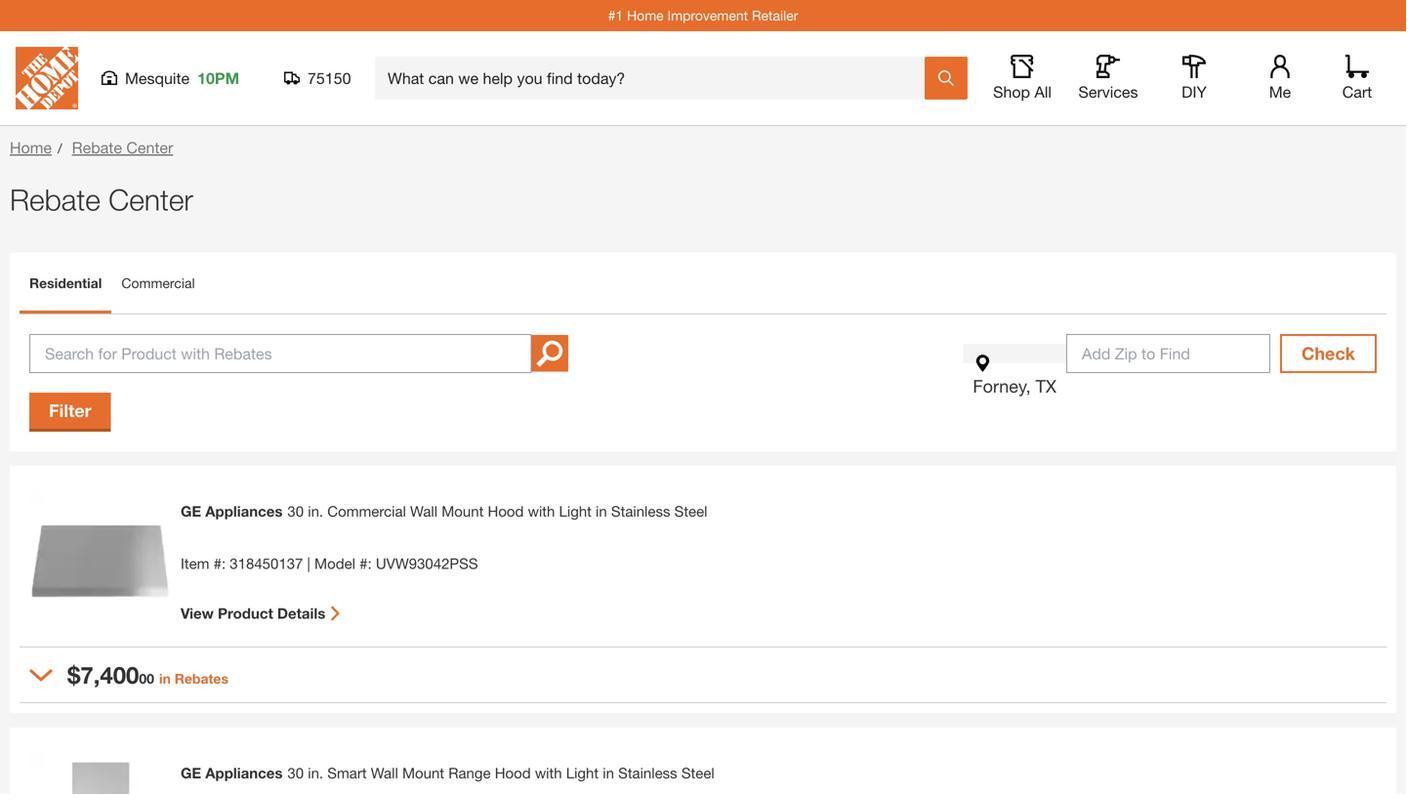 Task type: describe. For each thing, give the bounding box(es) containing it.
in inside $7,400 00 in rebates
[[159, 670, 171, 687]]

item #: 318450137 | model #: uvw93042pss
[[181, 555, 478, 572]]

#1
[[608, 7, 623, 23]]

me button
[[1249, 55, 1312, 102]]

hood inside ge appliances 30 in. commercial wall mount hood with light in stainless steel
[[488, 502, 524, 519]]

appliances for ge appliances 30 in. smart wall mount range hood with light in stainless steel
[[205, 764, 283, 782]]

in. for ge appliances 30 in. smart wall mount range hood with light in stainless steel
[[308, 764, 323, 781]]

rebate center link
[[72, 138, 173, 157]]

appliances for ge appliances 30 in. commercial wall mount hood with light in stainless steel
[[205, 502, 283, 520]]

ge for ge appliances 30 in. smart wall mount range hood with light in stainless steel
[[181, 764, 201, 782]]

2 rebate item image image from the top
[[29, 752, 171, 794]]

filter
[[49, 400, 91, 421]]

1 vertical spatial home
[[10, 138, 52, 157]]

10pm
[[197, 69, 239, 87]]

caret image
[[29, 663, 53, 687]]

filter button
[[29, 392, 111, 429]]

check
[[1302, 343, 1356, 364]]

view product details image
[[330, 605, 340, 621]]

cart
[[1343, 83, 1373, 101]]

commercial inside button
[[121, 275, 195, 291]]

cart link
[[1336, 55, 1379, 102]]

services
[[1079, 83, 1138, 101]]

rebates
[[175, 670, 229, 687]]

me
[[1270, 83, 1292, 101]]

shop all button
[[991, 55, 1054, 102]]

shop all
[[993, 83, 1052, 101]]

item
[[181, 555, 209, 572]]

residential
[[29, 275, 102, 291]]

check button
[[1281, 334, 1377, 373]]

product
[[218, 604, 273, 622]]

all
[[1035, 83, 1052, 101]]

stainless inside ge appliances 30 in. smart wall mount range hood with light in stainless steel
[[618, 764, 678, 781]]

75150
[[308, 69, 351, 87]]

smart
[[327, 764, 367, 781]]

1 vertical spatial center
[[109, 182, 193, 217]]

0 vertical spatial home
[[627, 7, 664, 23]]

view
[[181, 604, 214, 622]]

light inside ge appliances 30 in. commercial wall mount hood with light in stainless steel
[[559, 502, 592, 519]]

#1 home improvement retailer
[[608, 7, 798, 23]]

in inside ge appliances 30 in. smart wall mount range hood with light in stainless steel
[[603, 764, 614, 781]]

0 vertical spatial rebate
[[72, 138, 122, 157]]

light inside ge appliances 30 in. smart wall mount range hood with light in stainless steel
[[566, 764, 599, 781]]

1 vertical spatial rebate
[[10, 182, 100, 217]]

with inside ge appliances 30 in. smart wall mount range hood with light in stainless steel
[[535, 764, 562, 781]]

$7,400
[[67, 661, 139, 688]]

mount for ge appliances 30 in. smart wall mount range hood with light in stainless steel
[[402, 764, 444, 781]]

diy button
[[1163, 55, 1226, 102]]

30 for ge appliances 30 in. commercial wall mount hood with light in stainless steel
[[288, 502, 304, 519]]

Add Zip to Find text field
[[1067, 334, 1271, 373]]

retailer
[[752, 7, 798, 23]]

mesquite
[[125, 69, 190, 87]]

2 #: from the left
[[360, 555, 372, 572]]

commercial inside ge appliances 30 in. commercial wall mount hood with light in stainless steel
[[327, 502, 406, 519]]



Task type: locate. For each thing, give the bounding box(es) containing it.
commercial button
[[112, 264, 205, 303]]

wall inside ge appliances 30 in. commercial wall mount hood with light in stainless steel
[[410, 502, 438, 519]]

75150 button
[[284, 68, 352, 88]]

0 vertical spatial steel
[[675, 502, 708, 519]]

1 vertical spatial mount
[[402, 764, 444, 781]]

0 vertical spatial commercial
[[121, 275, 195, 291]]

rebate center down the mesquite
[[72, 138, 173, 157]]

0 vertical spatial in.
[[308, 502, 323, 519]]

0 horizontal spatial commercial
[[121, 275, 195, 291]]

mount inside ge appliances 30 in. smart wall mount range hood with light in stainless steel
[[402, 764, 444, 781]]

0 vertical spatial 30
[[288, 502, 304, 519]]

0 vertical spatial center
[[126, 138, 173, 157]]

diy
[[1182, 83, 1207, 101]]

1 vertical spatial appliances
[[205, 764, 283, 782]]

view product details
[[181, 604, 326, 622]]

1 vertical spatial stainless
[[618, 764, 678, 781]]

0 vertical spatial rebate center
[[72, 138, 173, 157]]

search zipcode image
[[973, 353, 993, 373]]

1 horizontal spatial home
[[627, 7, 664, 23]]

with inside ge appliances 30 in. commercial wall mount hood with light in stainless steel
[[528, 502, 555, 519]]

0 vertical spatial light
[[559, 502, 592, 519]]

center down rebate center link
[[109, 182, 193, 217]]

rebate right home link
[[72, 138, 122, 157]]

ge for ge appliances 30 in. commercial wall mount hood with light in stainless steel
[[181, 502, 201, 520]]

1 vertical spatial rebate item image image
[[29, 752, 171, 794]]

|
[[307, 555, 311, 572]]

home down the home depot logo
[[10, 138, 52, 157]]

0 vertical spatial in
[[596, 502, 607, 519]]

view product details link
[[181, 604, 708, 622]]

wall for ge appliances 30 in. smart wall mount range hood with light in stainless steel
[[371, 764, 398, 781]]

wall for ge appliances 30 in. commercial wall mount hood with light in stainless steel
[[410, 502, 438, 519]]

center
[[126, 138, 173, 157], [109, 182, 193, 217]]

rebate center
[[72, 138, 173, 157], [10, 182, 193, 217]]

1 horizontal spatial #:
[[360, 555, 372, 572]]

appliances
[[205, 502, 283, 520], [205, 764, 283, 782]]

#: right item
[[214, 555, 226, 572]]

steel inside ge appliances 30 in. commercial wall mount hood with light in stainless steel
[[675, 502, 708, 519]]

#: right model
[[360, 555, 372, 572]]

mount
[[442, 502, 484, 519], [402, 764, 444, 781]]

2 30 from the top
[[288, 764, 304, 781]]

1 horizontal spatial commercial
[[327, 502, 406, 519]]

search rebates image
[[532, 335, 569, 372]]

00
[[139, 670, 154, 687]]

stainless
[[611, 502, 671, 519], [618, 764, 678, 781]]

1 in. from the top
[[308, 502, 323, 519]]

wall up uvw93042pss
[[410, 502, 438, 519]]

ge
[[181, 502, 201, 520], [181, 764, 201, 782]]

0 vertical spatial ge
[[181, 502, 201, 520]]

1 vertical spatial light
[[566, 764, 599, 781]]

rebate center down rebate center link
[[10, 182, 193, 217]]

1 vertical spatial with
[[535, 764, 562, 781]]

0 vertical spatial appliances
[[205, 502, 283, 520]]

details
[[277, 604, 326, 622]]

ge down rebates
[[181, 764, 201, 782]]

wall inside ge appliances 30 in. smart wall mount range hood with light in stainless steel
[[371, 764, 398, 781]]

in. inside ge appliances 30 in. smart wall mount range hood with light in stainless steel
[[308, 764, 323, 781]]

stainless inside ge appliances 30 in. commercial wall mount hood with light in stainless steel
[[611, 502, 671, 519]]

tx
[[1036, 375, 1057, 396]]

30
[[288, 502, 304, 519], [288, 764, 304, 781]]

ge appliances 30 in. smart wall mount range hood with light in stainless steel
[[181, 764, 715, 782]]

rebate down home link
[[10, 182, 100, 217]]

wall
[[410, 502, 438, 519], [371, 764, 398, 781]]

wall right smart
[[371, 764, 398, 781]]

commercial
[[121, 275, 195, 291], [327, 502, 406, 519]]

1 vertical spatial in
[[159, 670, 171, 687]]

ge up item
[[181, 502, 201, 520]]

30 up 318450137
[[288, 502, 304, 519]]

1 vertical spatial rebate center
[[10, 182, 193, 217]]

2 in. from the top
[[308, 764, 323, 781]]

in. up |
[[308, 502, 323, 519]]

in. left smart
[[308, 764, 323, 781]]

steel inside ge appliances 30 in. smart wall mount range hood with light in stainless steel
[[682, 764, 715, 781]]

commercial right "residential"
[[121, 275, 195, 291]]

mount for ge appliances 30 in. commercial wall mount hood with light in stainless steel
[[442, 502, 484, 519]]

in. for ge appliances 30 in. commercial wall mount hood with light in stainless steel
[[308, 502, 323, 519]]

in. inside ge appliances 30 in. commercial wall mount hood with light in stainless steel
[[308, 502, 323, 519]]

30 inside ge appliances 30 in. smart wall mount range hood with light in stainless steel
[[288, 764, 304, 781]]

1 rebate item image image from the top
[[29, 490, 171, 632]]

mount up uvw93042pss
[[442, 502, 484, 519]]

2 ge from the top
[[181, 764, 201, 782]]

1 vertical spatial ge
[[181, 764, 201, 782]]

with
[[528, 502, 555, 519], [535, 764, 562, 781]]

home right #1
[[627, 7, 664, 23]]

0 vertical spatial hood
[[488, 502, 524, 519]]

steel
[[675, 502, 708, 519], [682, 764, 715, 781]]

ge appliances 30 in. commercial wall mount hood with light in stainless steel
[[181, 502, 708, 520]]

commercial up model
[[327, 502, 406, 519]]

0 horizontal spatial #:
[[214, 555, 226, 572]]

$7,400 00 in rebates
[[67, 661, 229, 688]]

rebate
[[72, 138, 122, 157], [10, 182, 100, 217]]

2 vertical spatial in
[[603, 764, 614, 781]]

center down the mesquite
[[126, 138, 173, 157]]

1 ge from the top
[[181, 502, 201, 520]]

services button
[[1077, 55, 1140, 102]]

1 horizontal spatial wall
[[410, 502, 438, 519]]

0 vertical spatial wall
[[410, 502, 438, 519]]

30 inside ge appliances 30 in. commercial wall mount hood with light in stainless steel
[[288, 502, 304, 519]]

model
[[315, 555, 356, 572]]

1 vertical spatial in.
[[308, 764, 323, 781]]

uvw93042pss
[[376, 555, 478, 572]]

1 30 from the top
[[288, 502, 304, 519]]

mesquite 10pm
[[125, 69, 239, 87]]

2 appliances from the top
[[205, 764, 283, 782]]

range
[[449, 764, 491, 781]]

#:
[[214, 555, 226, 572], [360, 555, 372, 572]]

home
[[627, 7, 664, 23], [10, 138, 52, 157]]

1 vertical spatial hood
[[495, 764, 531, 781]]

mount inside ge appliances 30 in. commercial wall mount hood with light in stainless steel
[[442, 502, 484, 519]]

30 for ge appliances 30 in. smart wall mount range hood with light in stainless steel
[[288, 764, 304, 781]]

the home depot logo image
[[16, 47, 78, 109]]

1 vertical spatial commercial
[[327, 502, 406, 519]]

0 vertical spatial mount
[[442, 502, 484, 519]]

Search for Product with Rebates text field
[[29, 334, 532, 373]]

1 vertical spatial wall
[[371, 764, 398, 781]]

1 vertical spatial steel
[[682, 764, 715, 781]]

0 vertical spatial with
[[528, 502, 555, 519]]

0 horizontal spatial home
[[10, 138, 52, 157]]

hood inside ge appliances 30 in. smart wall mount range hood with light in stainless steel
[[495, 764, 531, 781]]

rebate item image image
[[29, 490, 171, 632], [29, 752, 171, 794]]

318450137
[[230, 555, 303, 572]]

improvement
[[668, 7, 748, 23]]

1 appliances from the top
[[205, 502, 283, 520]]

forney,
[[973, 375, 1031, 396]]

0 horizontal spatial wall
[[371, 764, 398, 781]]

mount left range
[[402, 764, 444, 781]]

0 vertical spatial rebate item image image
[[29, 490, 171, 632]]

residential button
[[20, 264, 112, 303]]

in
[[596, 502, 607, 519], [159, 670, 171, 687], [603, 764, 614, 781]]

1 vertical spatial 30
[[288, 764, 304, 781]]

0 vertical spatial stainless
[[611, 502, 671, 519]]

forney, tx
[[973, 375, 1057, 396]]

in inside ge appliances 30 in. commercial wall mount hood with light in stainless steel
[[596, 502, 607, 519]]

30 left smart
[[288, 764, 304, 781]]

light
[[559, 502, 592, 519], [566, 764, 599, 781]]

1 #: from the left
[[214, 555, 226, 572]]

What can we help you find today? search field
[[388, 58, 924, 99]]

in.
[[308, 502, 323, 519], [308, 764, 323, 781]]

home link
[[10, 138, 52, 157]]

shop
[[993, 83, 1031, 101]]

hood
[[488, 502, 524, 519], [495, 764, 531, 781]]



Task type: vqa. For each thing, say whether or not it's contained in the screenshot.
second + from right
no



